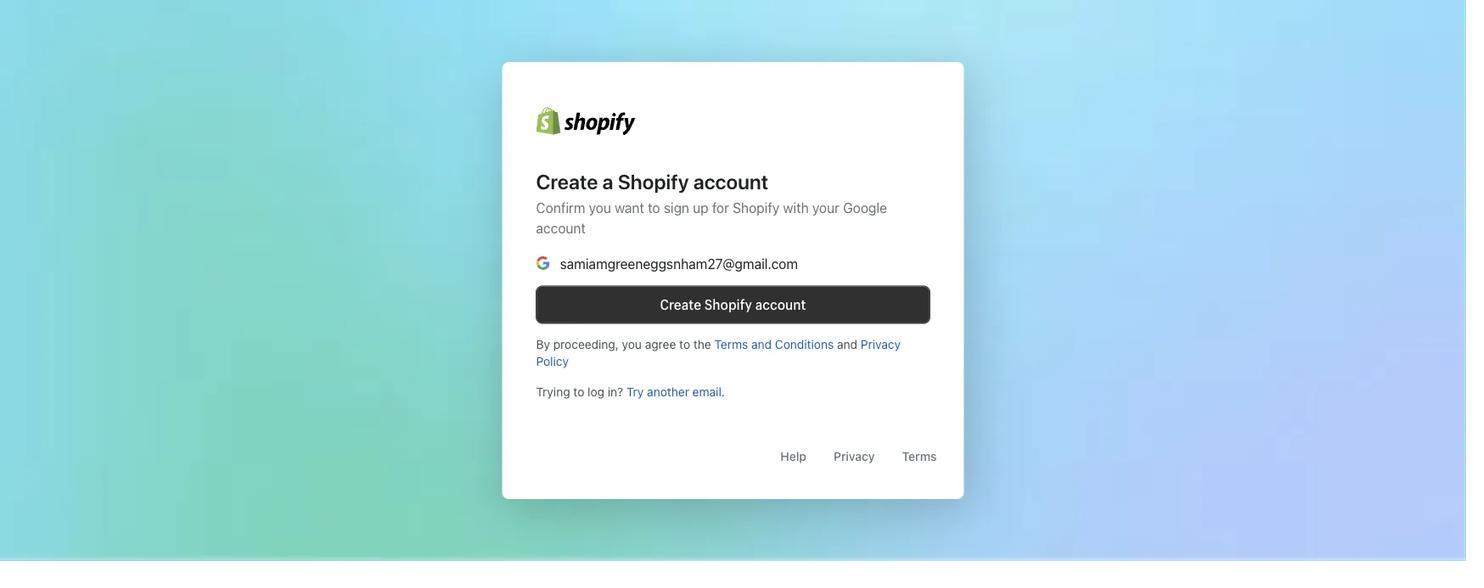 Task type: describe. For each thing, give the bounding box(es) containing it.
try another email. link
[[627, 385, 725, 399]]

google
[[843, 200, 887, 216]]

with
[[783, 200, 809, 216]]

create a shopify account confirm you want to sign up for shopify with your google account
[[536, 170, 887, 236]]

agree
[[645, 337, 676, 351]]

by proceeding, you agree to the terms and conditions and
[[536, 337, 861, 351]]

1 horizontal spatial terms
[[902, 449, 937, 463]]

2 vertical spatial account
[[755, 295, 806, 314]]

0 horizontal spatial to
[[573, 385, 584, 399]]

terms link
[[902, 448, 937, 465]]

1 vertical spatial account
[[536, 220, 586, 236]]

in?
[[608, 385, 623, 399]]

help link
[[781, 448, 807, 465]]

your
[[812, 200, 840, 216]]

confirm
[[536, 200, 585, 216]]

0 vertical spatial shopify
[[618, 170, 689, 194]]

0 vertical spatial account
[[693, 170, 768, 194]]

samiamgreeneggsnham27@gmail.com
[[560, 256, 798, 272]]

sign
[[664, 200, 689, 216]]

2 vertical spatial shopify
[[705, 295, 752, 314]]

1 vertical spatial shopify
[[733, 200, 780, 216]]

log
[[588, 385, 605, 399]]

help
[[781, 449, 807, 463]]

for
[[712, 200, 729, 216]]

size 16 image
[[536, 257, 557, 270]]

to inside create a shopify account confirm you want to sign up for shopify with your google account
[[648, 200, 660, 216]]

the
[[694, 337, 711, 351]]

privacy policy
[[536, 337, 901, 368]]



Task type: locate. For each thing, give the bounding box(es) containing it.
create shopify account
[[660, 295, 806, 314]]

1 vertical spatial you
[[622, 337, 642, 351]]

log in to shopify image
[[536, 107, 636, 136]]

0 horizontal spatial you
[[589, 200, 611, 216]]

privacy inside privacy policy
[[861, 337, 901, 351]]

privacy link
[[834, 448, 875, 465]]

and right conditions
[[837, 337, 858, 351]]

0 vertical spatial you
[[589, 200, 611, 216]]

0 horizontal spatial terms
[[715, 337, 748, 351]]

shopify right for
[[733, 200, 780, 216]]

1 horizontal spatial and
[[837, 337, 858, 351]]

to
[[648, 200, 660, 216], [679, 337, 690, 351], [573, 385, 584, 399]]

terms right the privacy "link"
[[902, 449, 937, 463]]

0 horizontal spatial and
[[752, 337, 772, 351]]

1 vertical spatial create
[[660, 295, 701, 314]]

create shopify account link
[[536, 286, 930, 323]]

1 vertical spatial terms
[[902, 449, 937, 463]]

to left sign
[[648, 200, 660, 216]]

0 vertical spatial terms
[[715, 337, 748, 351]]

up
[[693, 200, 709, 216]]

0 vertical spatial create
[[536, 170, 598, 194]]

account up for
[[693, 170, 768, 194]]

shopify up the on the bottom
[[705, 295, 752, 314]]

shopify
[[618, 170, 689, 194], [733, 200, 780, 216], [705, 295, 752, 314]]

trying
[[536, 385, 570, 399]]

try
[[627, 385, 644, 399]]

trying to log in? try another email.
[[536, 385, 725, 399]]

0 vertical spatial privacy
[[861, 337, 901, 351]]

1 vertical spatial privacy
[[834, 449, 875, 463]]

create inside create a shopify account confirm you want to sign up for shopify with your google account
[[536, 170, 598, 194]]

policy
[[536, 354, 569, 368]]

terms and conditions link
[[715, 337, 834, 351]]

privacy policy link
[[536, 337, 901, 368]]

terms
[[715, 337, 748, 351], [902, 449, 937, 463]]

privacy right conditions
[[861, 337, 901, 351]]

privacy
[[861, 337, 901, 351], [834, 449, 875, 463]]

another
[[647, 385, 689, 399]]

create for shopify
[[660, 295, 701, 314]]

2 and from the left
[[837, 337, 858, 351]]

0 vertical spatial to
[[648, 200, 660, 216]]

2 vertical spatial to
[[573, 385, 584, 399]]

you
[[589, 200, 611, 216], [622, 337, 642, 351]]

privacy for privacy policy
[[861, 337, 901, 351]]

to left log
[[573, 385, 584, 399]]

1 horizontal spatial create
[[660, 295, 701, 314]]

2 horizontal spatial to
[[679, 337, 690, 351]]

by
[[536, 337, 550, 351]]

and
[[752, 337, 772, 351], [837, 337, 858, 351]]

privacy for privacy
[[834, 449, 875, 463]]

1 and from the left
[[752, 337, 772, 351]]

1 horizontal spatial you
[[622, 337, 642, 351]]

proceeding,
[[553, 337, 619, 351]]

to left the on the bottom
[[679, 337, 690, 351]]

you down the a
[[589, 200, 611, 216]]

want
[[615, 200, 644, 216]]

you inside create a shopify account confirm you want to sign up for shopify with your google account
[[589, 200, 611, 216]]

email.
[[693, 385, 725, 399]]

create up the confirm on the left of page
[[536, 170, 598, 194]]

create down samiamgreeneggsnham27@gmail.com
[[660, 295, 701, 314]]

account down the confirm on the left of page
[[536, 220, 586, 236]]

shopify up sign
[[618, 170, 689, 194]]

create
[[536, 170, 598, 194], [660, 295, 701, 314]]

privacy right help
[[834, 449, 875, 463]]

account
[[693, 170, 768, 194], [536, 220, 586, 236], [755, 295, 806, 314]]

account up the terms and conditions link
[[755, 295, 806, 314]]

1 vertical spatial to
[[679, 337, 690, 351]]

a
[[602, 170, 614, 194]]

and left conditions
[[752, 337, 772, 351]]

you left agree
[[622, 337, 642, 351]]

conditions
[[775, 337, 834, 351]]

terms right the on the bottom
[[715, 337, 748, 351]]

0 horizontal spatial create
[[536, 170, 598, 194]]

1 horizontal spatial to
[[648, 200, 660, 216]]

create for a
[[536, 170, 598, 194]]



Task type: vqa. For each thing, say whether or not it's contained in the screenshot.
⁠—
no



